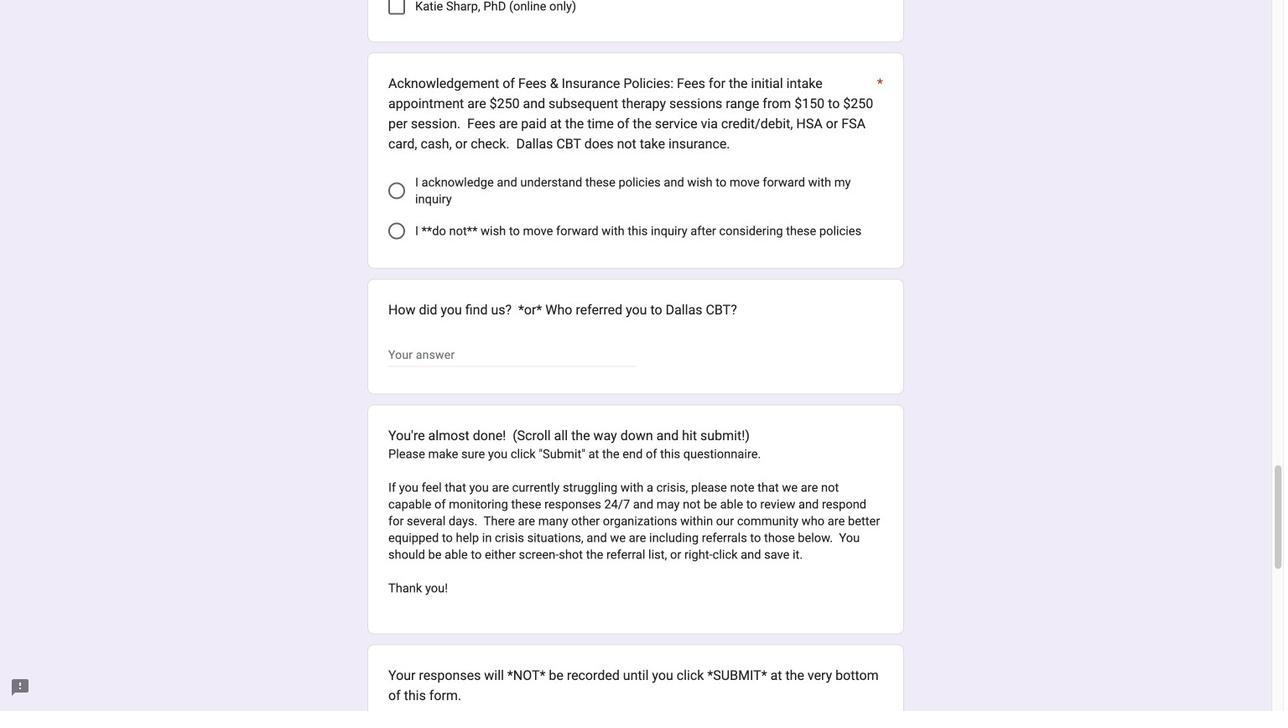 Task type: describe. For each thing, give the bounding box(es) containing it.
2 heading from the top
[[388, 426, 883, 446]]

1 heading from the top
[[388, 74, 883, 154]]

2 list item from the top
[[367, 645, 904, 711]]

I **do not** wish to move forward with this inquiry after considering these policies radio
[[388, 223, 405, 240]]



Task type: vqa. For each thing, say whether or not it's contained in the screenshot.
THE I ACKNOWLEDGE AND UNDERSTAND THESE POLICIES AND WISH TO MOVE FORWARD WITH MY INQUIRY ICON at top
yes



Task type: locate. For each thing, give the bounding box(es) containing it.
0 vertical spatial list item
[[367, 405, 904, 635]]

i acknowledge and understand these policies and wish to move forward with my inquiry image
[[388, 183, 405, 199]]

1 list item from the top
[[367, 405, 904, 635]]

i **do not** wish to move forward with this inquiry after considering these policies image
[[388, 223, 405, 240]]

None text field
[[388, 345, 636, 365]]

1 vertical spatial list item
[[367, 645, 904, 711]]

0 vertical spatial heading
[[388, 74, 883, 154]]

report a problem to google image
[[10, 678, 30, 698]]

list item
[[367, 405, 904, 635], [367, 645, 904, 711]]

katie sharp, phd (online only) image
[[390, 0, 403, 13]]

heading
[[388, 74, 883, 154], [388, 426, 883, 446], [388, 666, 883, 706]]

I acknowledge and understand these policies and wish to move forward with my inquiry radio
[[388, 183, 405, 199]]

1 vertical spatial heading
[[388, 426, 883, 446]]

2 vertical spatial heading
[[388, 666, 883, 706]]

Katie Sharp, PhD (online only) checkbox
[[388, 0, 405, 15]]

required question element
[[874, 74, 883, 154]]

3 heading from the top
[[388, 666, 883, 706]]



